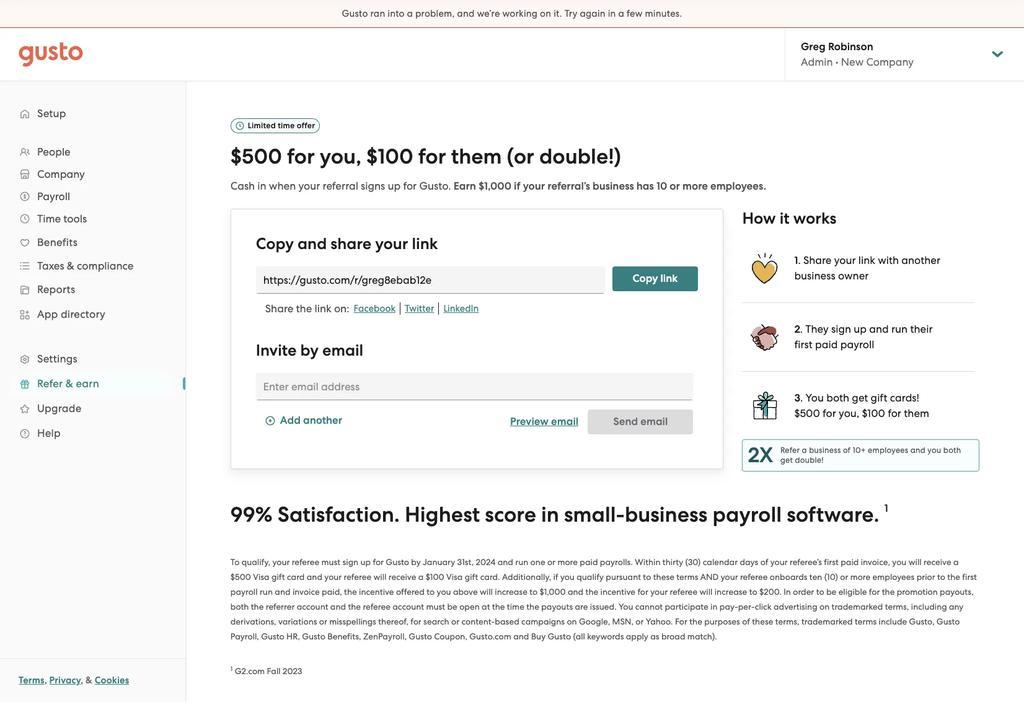Task type: describe. For each thing, give the bounding box(es) containing it.
to down additionally, at the bottom of the page
[[530, 587, 538, 597]]

and up the referrer
[[275, 587, 290, 597]]

get inside 3 . you both get gift cards! $500 for you, $100 for them
[[852, 392, 868, 404]]

2 vertical spatial &
[[86, 675, 92, 686]]

benefits
[[37, 236, 78, 249]]

double!)
[[539, 144, 621, 169]]

up inside 2 . they sign up and run their first paid payroll
[[854, 323, 867, 335]]

0 vertical spatial on
[[540, 8, 551, 19]]

0 vertical spatial more
[[683, 180, 708, 193]]

taxes & compliance button
[[12, 255, 173, 277]]

referee up thereof,
[[363, 602, 391, 612]]

1 inside the 99% satisfaction. highest score in small-business payroll software. 1
[[885, 502, 888, 515]]

cookies
[[95, 675, 129, 686]]

company inside greg robinson admin • new company
[[866, 56, 914, 68]]

to right offered
[[427, 587, 435, 597]]

help
[[37, 427, 61, 440]]

cash in when your referral signs up for gusto. earn $1,000 if your referral's business has 10 or more employees.
[[230, 180, 766, 193]]

1 visa from the left
[[253, 572, 269, 582]]

cannot
[[635, 602, 663, 612]]

share
[[331, 234, 371, 253]]

2 visa from the left
[[446, 572, 463, 582]]

are
[[575, 602, 588, 612]]

business left "has"
[[593, 180, 634, 193]]

2 horizontal spatial paid
[[841, 557, 859, 567]]

for inside cash in when your referral signs up for gusto. earn $1,000 if your referral's business has 10 or more employees.
[[403, 180, 417, 192]]

working
[[502, 8, 538, 19]]

0 horizontal spatial gift
[[272, 572, 285, 582]]

for up gusto.
[[418, 144, 446, 169]]

business up thirty
[[625, 502, 708, 527]]

or up apply
[[636, 617, 644, 627]]

offered
[[396, 587, 425, 597]]

in inside to qualify, your referee must sign up for gusto by january 31st, 2024 and run one or more paid payrolls. within thirty (30) calendar days of your referee's first paid invoice, you will receive a $500 visa gift card and your referee will receive a $100 visa gift card. additionally, if you qualify pursuant to these terms and your referee onboards ten (10) or more employees prior to the first payroll run and invoice paid, the incentive offered to you above will increase to $1,000 and the incentive for your referee will increase to $200. in order to be eligible for the promotion payouts, both the referrer account and the referee account must be open at the time the payouts are issued. you cannot participate in pay-per-click advertising on trademarked terms, including any derivations, variations or misspellings thereof, for search or content-based campaigns on google, msn, or yahoo. for the purposes of these terms, trademarked terms include gusto, gusto payroll, gusto hr, gusto benefits, zenpayroll, gusto coupon, gusto.com and buy gusto (all keywords apply as broad match).
[[710, 602, 718, 612]]

2 vertical spatial more
[[850, 572, 871, 582]]

open
[[459, 602, 480, 612]]

satisfaction.
[[278, 502, 400, 527]]

email inside 'button'
[[551, 415, 579, 428]]

the down qualify
[[586, 587, 598, 597]]

to right prior
[[937, 572, 945, 582]]

2 vertical spatial run
[[260, 587, 273, 597]]

problem,
[[415, 8, 455, 19]]

0 vertical spatial email
[[322, 341, 363, 360]]

. for 2
[[800, 323, 803, 335]]

or right 10
[[670, 180, 680, 193]]

referee up misspellings on the bottom
[[344, 572, 371, 582]]

copy for copy link
[[633, 272, 658, 285]]

in right again
[[608, 8, 616, 19]]

referee down the days
[[740, 572, 768, 582]]

qualify
[[577, 572, 604, 582]]

0 horizontal spatial of
[[742, 617, 750, 627]]

referral's
[[548, 180, 590, 193]]

days
[[740, 557, 758, 567]]

0 horizontal spatial time
[[278, 121, 295, 130]]

your up card
[[272, 557, 290, 567]]

the left promotion at the bottom
[[882, 587, 895, 597]]

will up thereof,
[[373, 572, 386, 582]]

paid,
[[322, 587, 342, 597]]

you inside refer a business of 10+ employees and you both get double!
[[928, 446, 941, 455]]

keywords
[[587, 631, 624, 641]]

(or
[[507, 144, 534, 169]]

a right into
[[407, 8, 413, 19]]

the up campaigns
[[526, 602, 539, 612]]

employees inside to qualify, your referee must sign up for gusto by january 31st, 2024 and run one or more paid payrolls. within thirty (30) calendar days of your referee's first paid invoice, you will receive a $500 visa gift card and your referee will receive a $100 visa gift card. additionally, if you qualify pursuant to these terms and your referee onboards ten (10) or more employees prior to the first payroll run and invoice paid, the incentive offered to you above will increase to $1,000 and the incentive for your referee will increase to $200. in order to be eligible for the promotion payouts, both the referrer account and the referee account must be open at the time the payouts are issued. you cannot participate in pay-per-click advertising on trademarked terms, including any derivations, variations or misspellings thereof, for search or content-based campaigns on google, msn, or yahoo. for the purposes of these terms, trademarked terms include gusto, gusto payroll, gusto hr, gusto benefits, zenpayroll, gusto coupon, gusto.com and buy gusto (all keywords apply as broad match).
[[873, 572, 915, 582]]

add another
[[280, 414, 342, 427]]

0 vertical spatial receive
[[924, 557, 951, 567]]

card
[[287, 572, 305, 582]]

both inside refer a business of 10+ employees and you both get double!
[[943, 446, 961, 455]]

it.
[[554, 8, 562, 19]]

1 vertical spatial terms
[[855, 617, 877, 627]]

0 horizontal spatial paid
[[580, 557, 598, 567]]

referee up participate
[[670, 587, 697, 597]]

time tools button
[[12, 208, 173, 230]]

to down ten
[[816, 587, 824, 597]]

linkedin button
[[439, 302, 483, 315]]

1 . share your link with another business owner
[[794, 254, 941, 282]]

broad
[[661, 631, 685, 641]]

0 horizontal spatial be
[[447, 602, 457, 612]]

for down offer
[[287, 144, 315, 169]]

payroll
[[37, 190, 70, 203]]

by inside to qualify, your referee must sign up for gusto by january 31st, 2024 and run one or more paid payrolls. within thirty (30) calendar days of your referee's first paid invoice, you will receive a $500 visa gift card and your referee will receive a $100 visa gift card. additionally, if you qualify pursuant to these terms and your referee onboards ten (10) or more employees prior to the first payroll run and invoice paid, the incentive offered to you above will increase to $1,000 and the incentive for your referee will increase to $200. in order to be eligible for the promotion payouts, both the referrer account and the referee account must be open at the time the payouts are issued. you cannot participate in pay-per-click advertising on trademarked terms, including any derivations, variations or misspellings thereof, for search or content-based campaigns on google, msn, or yahoo. for the purposes of these terms, trademarked terms include gusto, gusto payroll, gusto hr, gusto benefits, zenpayroll, gusto coupon, gusto.com and buy gusto (all keywords apply as broad match).
[[411, 557, 421, 567]]

payroll inside 2 . they sign up and run their first paid payroll
[[840, 338, 874, 351]]

gusto down the search
[[409, 631, 432, 641]]

the up 'payouts,'
[[947, 572, 960, 582]]

gusto up offered
[[386, 557, 409, 567]]

home image
[[19, 42, 83, 67]]

will up at
[[480, 587, 493, 597]]

referee up card
[[292, 557, 319, 567]]

0 horizontal spatial terms
[[677, 572, 698, 582]]

payroll inside to qualify, your referee must sign up for gusto by january 31st, 2024 and run one or more paid payrolls. within thirty (30) calendar days of your referee's first paid invoice, you will receive a $500 visa gift card and your referee will receive a $100 visa gift card. additionally, if you qualify pursuant to these terms and your referee onboards ten (10) or more employees prior to the first payroll run and invoice paid, the incentive offered to you above will increase to $1,000 and the incentive for your referee will increase to $200. in order to be eligible for the promotion payouts, both the referrer account and the referee account must be open at the time the payouts are issued. you cannot participate in pay-per-click advertising on trademarked terms, including any derivations, variations or misspellings thereof, for search or content-based campaigns on google, msn, or yahoo. for the purposes of these terms, trademarked terms include gusto, gusto payroll, gusto hr, gusto benefits, zenpayroll, gusto coupon, gusto.com and buy gusto (all keywords apply as broad match).
[[230, 587, 258, 597]]

$100 inside to qualify, your referee must sign up for gusto by january 31st, 2024 and run one or more paid payrolls. within thirty (30) calendar days of your referee's first paid invoice, you will receive a $500 visa gift card and your referee will receive a $100 visa gift card. additionally, if you qualify pursuant to these terms and your referee onboards ten (10) or more employees prior to the first payroll run and invoice paid, the incentive offered to you above will increase to $1,000 and the incentive for your referee will increase to $200. in order to be eligible for the promotion payouts, both the referrer account and the referee account must be open at the time the payouts are issued. you cannot participate in pay-per-click advertising on trademarked terms, including any derivations, variations or misspellings thereof, for search or content-based campaigns on google, msn, or yahoo. for the purposes of these terms, trademarked terms include gusto, gusto payroll, gusto hr, gusto benefits, zenpayroll, gusto coupon, gusto.com and buy gusto (all keywords apply as broad match).
[[426, 572, 444, 582]]

an illustration of a handshake image
[[750, 322, 781, 353]]

thereof,
[[378, 617, 408, 627]]

& for compliance
[[67, 260, 74, 272]]

2023
[[283, 666, 302, 676]]

facebook
[[354, 303, 396, 314]]

settings link
[[12, 348, 173, 370]]

0 horizontal spatial share
[[265, 302, 293, 315]]

the up derivations,
[[251, 602, 264, 612]]

prior
[[917, 572, 935, 582]]

payrolls.
[[600, 557, 633, 567]]

refer a business of 10+ employees and you both get double!
[[780, 446, 961, 465]]

your up the onboards
[[770, 557, 788, 567]]

add another button
[[265, 410, 342, 434]]

2 account from the left
[[393, 602, 424, 612]]

pay-
[[720, 602, 738, 612]]

preview
[[510, 415, 549, 428]]

2 incentive from the left
[[600, 587, 635, 597]]

your right share
[[375, 234, 408, 253]]

as
[[650, 631, 659, 641]]

terms link
[[19, 675, 44, 686]]

compliance
[[77, 260, 134, 272]]

2 increase from the left
[[715, 587, 747, 597]]

2x
[[748, 443, 773, 468]]

into
[[388, 8, 405, 19]]

0 vertical spatial must
[[321, 557, 340, 567]]

derivations,
[[230, 617, 276, 627]]

employees inside refer a business of 10+ employees and you both get double!
[[868, 446, 908, 455]]

0 horizontal spatial if
[[514, 180, 521, 193]]

referral
[[323, 180, 358, 192]]

for left the search
[[411, 617, 421, 627]]

include
[[879, 617, 907, 627]]

zenpayroll,
[[363, 631, 407, 641]]

score
[[485, 502, 536, 527]]

payouts,
[[940, 587, 974, 597]]

Enter email address email field
[[256, 373, 693, 400]]

1 horizontal spatial gift
[[465, 572, 478, 582]]

gusto.
[[419, 180, 451, 192]]

0 horizontal spatial you,
[[320, 144, 361, 169]]

$200.
[[759, 587, 782, 597]]

$1,000 inside to qualify, your referee must sign up for gusto by january 31st, 2024 and run one or more paid payrolls. within thirty (30) calendar days of your referee's first paid invoice, you will receive a $500 visa gift card and your referee will receive a $100 visa gift card. additionally, if you qualify pursuant to these terms and your referee onboards ten (10) or more employees prior to the first payroll run and invoice paid, the incentive offered to you above will increase to $1,000 and the incentive for your referee will increase to $200. in order to be eligible for the promotion payouts, both the referrer account and the referee account must be open at the time the payouts are issued. you cannot participate in pay-per-click advertising on trademarked terms, including any derivations, variations or misspellings thereof, for search or content-based campaigns on google, msn, or yahoo. for the purposes of these terms, trademarked terms include gusto, gusto payroll, gusto hr, gusto benefits, zenpayroll, gusto coupon, gusto.com and buy gusto (all keywords apply as broad match).
[[540, 587, 566, 597]]

1 horizontal spatial be
[[826, 587, 836, 597]]

and left share
[[298, 234, 327, 253]]

a up offered
[[418, 572, 424, 582]]

1 , from the left
[[44, 675, 47, 686]]

(30)
[[685, 557, 701, 567]]

for up cannot
[[638, 587, 648, 597]]

(all
[[573, 631, 585, 641]]

card.
[[480, 572, 500, 582]]

or right (10)
[[840, 572, 848, 582]]

2 horizontal spatial first
[[962, 572, 977, 582]]

your up cannot
[[650, 587, 668, 597]]

sign inside to qualify, your referee must sign up for gusto by january 31st, 2024 and run one or more paid payrolls. within thirty (30) calendar days of your referee's first paid invoice, you will receive a $500 visa gift card and your referee will receive a $100 visa gift card. additionally, if you qualify pursuant to these terms and your referee onboards ten (10) or more employees prior to the first payroll run and invoice paid, the incentive offered to you above will increase to $1,000 and the incentive for your referee will increase to $200. in order to be eligible for the promotion payouts, both the referrer account and the referee account must be open at the time the payouts are issued. you cannot participate in pay-per-click advertising on trademarked terms, including any derivations, variations or misspellings thereof, for search or content-based campaigns on google, msn, or yahoo. for the purposes of these terms, trademarked terms include gusto, gusto payroll, gusto hr, gusto benefits, zenpayroll, gusto coupon, gusto.com and buy gusto (all keywords apply as broad match).
[[343, 557, 358, 567]]

offer
[[297, 121, 315, 130]]

gusto left the (all
[[548, 631, 571, 641]]

0 vertical spatial trademarked
[[832, 602, 883, 612]]

gift inside 3 . you both get gift cards! $500 for you, $100 for them
[[871, 392, 888, 404]]

gusto left hr,
[[261, 631, 284, 641]]

and up invoice
[[307, 572, 322, 582]]

your inside cash in when your referral signs up for gusto. earn $1,000 if your referral's business has 10 or more employees.
[[298, 180, 320, 192]]

msn,
[[612, 617, 634, 627]]

0 vertical spatial them
[[451, 144, 502, 169]]

your down '(or'
[[523, 180, 545, 193]]

people button
[[12, 141, 173, 163]]

within
[[635, 557, 661, 567]]

reports link
[[12, 278, 173, 301]]

up for and
[[360, 557, 371, 567]]

additionally,
[[502, 572, 551, 582]]

a up 'payouts,'
[[953, 557, 959, 567]]

privacy
[[49, 675, 81, 686]]

or right one
[[547, 557, 555, 567]]

taxes & compliance
[[37, 260, 134, 272]]

$500 for you, $100 for them (or double!)
[[230, 144, 621, 169]]

1 account from the left
[[297, 602, 328, 612]]

the right at
[[492, 602, 505, 612]]

and up are
[[568, 587, 583, 597]]

both inside to qualify, your referee must sign up for gusto by january 31st, 2024 and run one or more paid payrolls. within thirty (30) calendar days of your referee's first paid invoice, you will receive a $500 visa gift card and your referee will receive a $100 visa gift card. additionally, if you qualify pursuant to these terms and your referee onboards ten (10) or more employees prior to the first payroll run and invoice paid, the incentive offered to you above will increase to $1,000 and the incentive for your referee will increase to $200. in order to be eligible for the promotion payouts, both the referrer account and the referee account must be open at the time the payouts are issued. you cannot participate in pay-per-click advertising on trademarked terms, including any derivations, variations or misspellings thereof, for search or content-based campaigns on google, msn, or yahoo. for the purposes of these terms, trademarked terms include gusto, gusto payroll, gusto hr, gusto benefits, zenpayroll, gusto coupon, gusto.com and buy gusto (all keywords apply as broad match).
[[230, 602, 249, 612]]

10
[[656, 180, 667, 193]]

based
[[495, 617, 519, 627]]

at
[[482, 602, 490, 612]]

business inside 1 . share your link with another business owner
[[794, 270, 836, 282]]

order
[[793, 587, 814, 597]]

fall
[[267, 666, 281, 676]]

2 , from the left
[[81, 675, 83, 686]]

participate
[[665, 602, 708, 612]]

your inside 1 . share your link with another business owner
[[834, 254, 856, 266]]

to
[[230, 557, 239, 567]]

1 g2.com fall 2023
[[230, 665, 302, 676]]

0 horizontal spatial $100
[[366, 144, 413, 169]]

an illustration of a heart image
[[750, 253, 781, 284]]

1 horizontal spatial first
[[824, 557, 839, 567]]

an illustration of a gift image
[[750, 390, 781, 421]]

$500 inside to qualify, your referee must sign up for gusto by january 31st, 2024 and run one or more paid payrolls. within thirty (30) calendar days of your referee's first paid invoice, you will receive a $500 visa gift card and your referee will receive a $100 visa gift card. additionally, if you qualify pursuant to these terms and your referee onboards ten (10) or more employees prior to the first payroll run and invoice paid, the incentive offered to you above will increase to $1,000 and the incentive for your referee will increase to $200. in order to be eligible for the promotion payouts, both the referrer account and the referee account must be open at the time the payouts are issued. you cannot participate in pay-per-click advertising on trademarked terms, including any derivations, variations or misspellings thereof, for search or content-based campaigns on google, msn, or yahoo. for the purposes of these terms, trademarked terms include gusto, gusto payroll, gusto hr, gusto benefits, zenpayroll, gusto coupon, gusto.com and buy gusto (all keywords apply as broad match).
[[230, 572, 251, 582]]

3
[[794, 392, 800, 405]]

1 vertical spatial more
[[558, 557, 578, 567]]

few
[[627, 8, 643, 19]]

highest
[[405, 502, 480, 527]]

1 vertical spatial must
[[426, 602, 445, 612]]

try
[[565, 8, 577, 19]]

for left "january"
[[373, 557, 384, 567]]

0 vertical spatial $500
[[230, 144, 282, 169]]

0 vertical spatial by
[[300, 341, 319, 360]]

2 vertical spatial on
[[567, 617, 577, 627]]

ran
[[370, 8, 385, 19]]

twitter button
[[401, 302, 439, 315]]

gusto down any
[[937, 617, 960, 627]]

you, inside 3 . you both get gift cards! $500 for you, $100 for them
[[839, 407, 859, 420]]



Task type: vqa. For each thing, say whether or not it's contained in the screenshot.
Add Another
yes



Task type: locate. For each thing, give the bounding box(es) containing it.
up inside to qualify, your referee must sign up for gusto by january 31st, 2024 and run one or more paid payrolls. within thirty (30) calendar days of your referee's first paid invoice, you will receive a $500 visa gift card and your referee will receive a $100 visa gift card. additionally, if you qualify pursuant to these terms and your referee onboards ten (10) or more employees prior to the first payroll run and invoice paid, the incentive offered to you above will increase to $1,000 and the incentive for your referee will increase to $200. in order to be eligible for the promotion payouts, both the referrer account and the referee account must be open at the time the payouts are issued. you cannot participate in pay-per-click advertising on trademarked terms, including any derivations, variations or misspellings thereof, for search or content-based campaigns on google, msn, or yahoo. for the purposes of these terms, trademarked terms include gusto, gusto payroll, gusto hr, gusto benefits, zenpayroll, gusto coupon, gusto.com and buy gusto (all keywords apply as broad match).
[[360, 557, 371, 567]]

1 left the g2.com
[[230, 665, 233, 673]]

gusto left ran
[[342, 8, 368, 19]]

refer & earn link
[[12, 373, 173, 395]]

referee's
[[790, 557, 822, 567]]

2 horizontal spatial $100
[[862, 407, 885, 420]]

if inside to qualify, your referee must sign up for gusto by january 31st, 2024 and run one or more paid payrolls. within thirty (30) calendar days of your referee's first paid invoice, you will receive a $500 visa gift card and your referee will receive a $100 visa gift card. additionally, if you qualify pursuant to these terms and your referee onboards ten (10) or more employees prior to the first payroll run and invoice paid, the incentive offered to you above will increase to $1,000 and the incentive for your referee will increase to $200. in order to be eligible for the promotion payouts, both the referrer account and the referee account must be open at the time the payouts are issued. you cannot participate in pay-per-click advertising on trademarked terms, including any derivations, variations or misspellings thereof, for search or content-based campaigns on google, msn, or yahoo. for the purposes of these terms, trademarked terms include gusto, gusto payroll, gusto hr, gusto benefits, zenpayroll, gusto coupon, gusto.com and buy gusto (all keywords apply as broad match).
[[553, 572, 558, 582]]

january
[[423, 557, 455, 567]]

coupon,
[[434, 631, 467, 641]]

0 vertical spatial refer
[[37, 378, 63, 390]]

these down thirty
[[653, 572, 674, 582]]

email down on:
[[322, 341, 363, 360]]

0 horizontal spatial up
[[360, 557, 371, 567]]

share inside 1 . share your link with another business owner
[[803, 254, 832, 266]]

0 horizontal spatial get
[[780, 456, 793, 465]]

of inside refer a business of 10+ employees and you both get double!
[[843, 446, 851, 455]]

2 horizontal spatial 1
[[885, 502, 888, 515]]

2 horizontal spatial both
[[943, 446, 961, 455]]

them inside 3 . you both get gift cards! $500 for you, $100 for them
[[904, 407, 929, 420]]

$100 up "signs"
[[366, 144, 413, 169]]

2 vertical spatial both
[[230, 602, 249, 612]]

0 horizontal spatial increase
[[495, 587, 527, 597]]

. inside 3 . you both get gift cards! $500 for you, $100 for them
[[800, 392, 803, 404]]

refer inside list
[[37, 378, 63, 390]]

ten
[[810, 572, 822, 582]]

1 vertical spatial payroll
[[713, 502, 782, 527]]

be
[[826, 587, 836, 597], [447, 602, 457, 612]]

hr,
[[286, 631, 300, 641]]

gift left cards!
[[871, 392, 888, 404]]

employees right 10+
[[868, 446, 908, 455]]

any
[[949, 602, 964, 612]]

refer up double!
[[780, 446, 800, 455]]

1 vertical spatial share
[[265, 302, 293, 315]]

run up the referrer
[[260, 587, 273, 597]]

and inside 2 . they sign up and run their first paid payroll
[[869, 323, 889, 335]]

2x list
[[742, 234, 980, 472]]

be left open
[[447, 602, 457, 612]]

1 horizontal spatial another
[[902, 254, 941, 266]]

1 vertical spatial time
[[507, 602, 524, 612]]

for
[[287, 144, 315, 169], [418, 144, 446, 169], [403, 180, 417, 192], [823, 407, 836, 420], [888, 407, 901, 420], [373, 557, 384, 567], [638, 587, 648, 597], [869, 587, 880, 597], [411, 617, 421, 627]]

preview email
[[510, 415, 579, 428]]

0 vertical spatial you,
[[320, 144, 361, 169]]

facebook button
[[349, 302, 401, 315]]

the
[[296, 302, 312, 315], [947, 572, 960, 582], [344, 587, 357, 597], [586, 587, 598, 597], [882, 587, 895, 597], [251, 602, 264, 612], [348, 602, 361, 612], [492, 602, 505, 612], [526, 602, 539, 612], [689, 617, 702, 627]]

benefits link
[[12, 231, 173, 254]]

to
[[643, 572, 651, 582], [937, 572, 945, 582], [427, 587, 435, 597], [530, 587, 538, 597], [749, 587, 757, 597], [816, 587, 824, 597]]

in
[[784, 587, 791, 597]]

time inside to qualify, your referee must sign up for gusto by january 31st, 2024 and run one or more paid payrolls. within thirty (30) calendar days of your referee's first paid invoice, you will receive a $500 visa gift card and your referee will receive a $100 visa gift card. additionally, if you qualify pursuant to these terms and your referee onboards ten (10) or more employees prior to the first payroll run and invoice paid, the incentive offered to you above will increase to $1,000 and the incentive for your referee will increase to $200. in order to be eligible for the promotion payouts, both the referrer account and the referee account must be open at the time the payouts are issued. you cannot participate in pay-per-click advertising on trademarked terms, including any derivations, variations or misspellings thereof, for search or content-based campaigns on google, msn, or yahoo. for the purposes of these terms, trademarked terms include gusto, gusto payroll, gusto hr, gusto benefits, zenpayroll, gusto coupon, gusto.com and buy gusto (all keywords apply as broad match).
[[507, 602, 524, 612]]

another right add in the bottom left of the page
[[303, 414, 342, 427]]

1 vertical spatial of
[[760, 557, 768, 567]]

0 horizontal spatial refer
[[37, 378, 63, 390]]

of down per-
[[742, 617, 750, 627]]

time tools
[[37, 213, 87, 225]]

in right score
[[541, 502, 559, 527]]

more up qualify
[[558, 557, 578, 567]]

gusto,
[[909, 617, 935, 627]]

gusto right hr,
[[302, 631, 325, 641]]

1 horizontal spatial share
[[803, 254, 832, 266]]

& inside refer & earn link
[[66, 378, 73, 390]]

you inside to qualify, your referee must sign up for gusto by january 31st, 2024 and run one or more paid payrolls. within thirty (30) calendar days of your referee's first paid invoice, you will receive a $500 visa gift card and your referee will receive a $100 visa gift card. additionally, if you qualify pursuant to these terms and your referee onboards ten (10) or more employees prior to the first payroll run and invoice paid, the incentive offered to you above will increase to $1,000 and the incentive for your referee will increase to $200. in order to be eligible for the promotion payouts, both the referrer account and the referee account must be open at the time the payouts are issued. you cannot participate in pay-per-click advertising on trademarked terms, including any derivations, variations or misspellings thereof, for search or content-based campaigns on google, msn, or yahoo. for the purposes of these terms, trademarked terms include gusto, gusto payroll, gusto hr, gusto benefits, zenpayroll, gusto coupon, gusto.com and buy gusto (all keywords apply as broad match).
[[619, 602, 633, 612]]

$500 down 3
[[794, 407, 820, 420]]

refer for refer & earn
[[37, 378, 63, 390]]

& for earn
[[66, 378, 73, 390]]

advertising
[[774, 602, 817, 612]]

link inside button
[[661, 272, 678, 285]]

gift down 31st, on the left
[[465, 572, 478, 582]]

business inside refer a business of 10+ employees and you both get double!
[[809, 446, 841, 455]]

1 vertical spatial these
[[752, 617, 773, 627]]

0 horizontal spatial ,
[[44, 675, 47, 686]]

1 for 1 g2.com fall 2023
[[230, 665, 233, 673]]

0 vertical spatial $1,000
[[479, 180, 511, 193]]

your up paid, at the left bottom of page
[[324, 572, 342, 582]]

2 vertical spatial up
[[360, 557, 371, 567]]

onboards
[[770, 572, 807, 582]]

invite by email
[[256, 341, 363, 360]]

of right the days
[[760, 557, 768, 567]]

0 vertical spatial &
[[67, 260, 74, 272]]

1 vertical spatial trademarked
[[802, 617, 853, 627]]

1 horizontal spatial both
[[826, 392, 849, 404]]

up inside cash in when your referral signs up for gusto. earn $1,000 if your referral's business has 10 or more employees.
[[388, 180, 401, 192]]

terms left the include
[[855, 617, 877, 627]]

receive
[[924, 557, 951, 567], [389, 572, 416, 582]]

you right 3
[[806, 392, 824, 404]]

purposes
[[704, 617, 740, 627]]

1
[[794, 254, 798, 267], [885, 502, 888, 515], [230, 665, 233, 673]]

1 horizontal spatial on
[[567, 617, 577, 627]]

search
[[423, 617, 449, 627]]

1 vertical spatial &
[[66, 378, 73, 390]]

first inside 2 . they sign up and run their first paid payroll
[[794, 338, 813, 351]]

match).
[[687, 631, 717, 641]]

increase up pay- at the bottom of the page
[[715, 587, 747, 597]]

another right with
[[902, 254, 941, 266]]

will
[[909, 557, 922, 567], [373, 572, 386, 582], [480, 587, 493, 597], [700, 587, 713, 597]]

you, up 10+
[[839, 407, 859, 420]]

$1,000
[[479, 180, 511, 193], [540, 587, 566, 597]]

how it works
[[742, 209, 836, 228]]

1 incentive from the left
[[359, 587, 394, 597]]

get inside refer a business of 10+ employees and you both get double!
[[780, 456, 793, 465]]

reports
[[37, 283, 75, 296]]

a left few
[[618, 8, 624, 19]]

variations
[[278, 617, 317, 627]]

1 horizontal spatial more
[[683, 180, 708, 193]]

will up prior
[[909, 557, 922, 567]]

cash
[[230, 180, 255, 192]]

and left we're
[[457, 8, 475, 19]]

2 horizontal spatial payroll
[[840, 338, 874, 351]]

1 horizontal spatial time
[[507, 602, 524, 612]]

you,
[[320, 144, 361, 169], [839, 407, 859, 420]]

1 vertical spatial $500
[[794, 407, 820, 420]]

2 horizontal spatial gift
[[871, 392, 888, 404]]

if down '(or'
[[514, 180, 521, 193]]

in right cash
[[257, 180, 266, 192]]

1 horizontal spatial must
[[426, 602, 445, 612]]

for
[[675, 617, 687, 627]]

1 horizontal spatial 1
[[794, 254, 798, 267]]

. inside 2 . they sign up and run their first paid payroll
[[800, 323, 803, 335]]

1 increase from the left
[[495, 587, 527, 597]]

$500 inside 3 . you both get gift cards! $500 for you, $100 for them
[[794, 407, 820, 420]]

the right paid, at the left bottom of page
[[344, 587, 357, 597]]

1 inside 1 . share your link with another business owner
[[794, 254, 798, 267]]

0 horizontal spatial you
[[619, 602, 633, 612]]

if right additionally, at the bottom of the page
[[553, 572, 558, 582]]

1 vertical spatial them
[[904, 407, 929, 420]]

account down offered
[[393, 602, 424, 612]]

linkedin
[[443, 303, 479, 314]]

0 vertical spatial company
[[866, 56, 914, 68]]

robinson
[[828, 40, 873, 53]]

you inside 3 . you both get gift cards! $500 for you, $100 for them
[[806, 392, 824, 404]]

1 vertical spatial $100
[[862, 407, 885, 420]]

& right taxes
[[67, 260, 74, 272]]

for up double!
[[823, 407, 836, 420]]

1 horizontal spatial receive
[[924, 557, 951, 567]]

or right variations
[[319, 617, 327, 627]]

eligible
[[839, 587, 867, 597]]

run left their at the right top
[[891, 323, 908, 335]]

campaigns
[[521, 617, 565, 627]]

0 horizontal spatial copy
[[256, 234, 294, 253]]

both inside 3 . you both get gift cards! $500 for you, $100 for them
[[826, 392, 849, 404]]

$100 inside 3 . you both get gift cards! $500 for you, $100 for them
[[862, 407, 885, 420]]

copy inside button
[[633, 272, 658, 285]]

a inside refer a business of 10+ employees and you both get double!
[[802, 446, 807, 455]]

share up 'invite'
[[265, 302, 293, 315]]

2
[[794, 323, 800, 336]]

paid down they
[[815, 338, 838, 351]]

payroll up the days
[[713, 502, 782, 527]]

list
[[0, 141, 185, 446]]

more
[[683, 180, 708, 193], [558, 557, 578, 567], [850, 572, 871, 582]]

another inside 1 . share your link with another business owner
[[902, 254, 941, 266]]

your down calendar
[[721, 572, 738, 582]]

another
[[902, 254, 941, 266], [303, 414, 342, 427]]

0 vertical spatial both
[[826, 392, 849, 404]]

and down paid, at the left bottom of page
[[330, 602, 346, 612]]

small-
[[564, 502, 625, 527]]

taxes
[[37, 260, 64, 272]]

0 horizontal spatial them
[[451, 144, 502, 169]]

2 vertical spatial $500
[[230, 572, 251, 582]]

0 vertical spatial time
[[278, 121, 295, 130]]

it
[[780, 209, 790, 228]]

31st,
[[457, 557, 474, 567]]

first up 'payouts,'
[[962, 572, 977, 582]]

1 vertical spatial copy
[[633, 272, 658, 285]]

owner
[[838, 270, 869, 282]]

0 vertical spatial these
[[653, 572, 674, 582]]

to up per-
[[749, 587, 757, 597]]

refer for refer a business of 10+ employees and you both get double!
[[780, 446, 800, 455]]

1 vertical spatial by
[[411, 557, 421, 567]]

1 vertical spatial on
[[820, 602, 830, 612]]

calendar
[[703, 557, 738, 567]]

for down cards!
[[888, 407, 901, 420]]

1 horizontal spatial terms,
[[885, 602, 909, 612]]

2 horizontal spatial on
[[820, 602, 830, 612]]

paid inside 2 . they sign up and run their first paid payroll
[[815, 338, 838, 351]]

0 horizontal spatial 1
[[230, 665, 233, 673]]

and right 2024
[[498, 557, 513, 567]]

1 horizontal spatial of
[[760, 557, 768, 567]]

0 horizontal spatial $1,000
[[479, 180, 511, 193]]

0 vertical spatial share
[[803, 254, 832, 266]]

1 horizontal spatial copy
[[633, 272, 658, 285]]

issued.
[[590, 602, 617, 612]]

2 horizontal spatial up
[[854, 323, 867, 335]]

2 vertical spatial .
[[800, 392, 803, 404]]

gusto
[[342, 8, 368, 19], [386, 557, 409, 567], [937, 617, 960, 627], [261, 631, 284, 641], [302, 631, 325, 641], [409, 631, 432, 641], [548, 631, 571, 641]]

on up the (all
[[567, 617, 577, 627]]

limited
[[248, 121, 276, 130]]

0 horizontal spatial more
[[558, 557, 578, 567]]

by left "january"
[[411, 557, 421, 567]]

will down the and
[[700, 587, 713, 597]]

thirty
[[663, 557, 683, 567]]

app
[[37, 308, 58, 321]]

. for 1
[[798, 254, 801, 266]]

visa down 'qualify,' at the left bottom
[[253, 572, 269, 582]]

again
[[580, 8, 606, 19]]

get left double!
[[780, 456, 793, 465]]

1 horizontal spatial if
[[553, 572, 558, 582]]

& inside taxes & compliance dropdown button
[[67, 260, 74, 272]]

sign inside 2 . they sign up and run their first paid payroll
[[831, 323, 851, 335]]

the right for on the right
[[689, 617, 702, 627]]

first down 2
[[794, 338, 813, 351]]

double!
[[795, 456, 824, 465]]

and left buy
[[513, 631, 529, 641]]

earn
[[454, 180, 476, 193]]

gusto navigation element
[[0, 81, 185, 466]]

& left cookies button
[[86, 675, 92, 686]]

them up earn
[[451, 144, 502, 169]]

1 vertical spatial company
[[37, 168, 85, 180]]

link inside 1 . share your link with another business owner
[[858, 254, 875, 266]]

0 vertical spatial .
[[798, 254, 801, 266]]

1 vertical spatial terms,
[[775, 617, 799, 627]]

the left on:
[[296, 302, 312, 315]]

$500 down the limited
[[230, 144, 282, 169]]

a
[[407, 8, 413, 19], [618, 8, 624, 19], [802, 446, 807, 455], [953, 557, 959, 567], [418, 572, 424, 582]]

1 vertical spatial up
[[854, 323, 867, 335]]

your up owner
[[834, 254, 856, 266]]

payroll down to
[[230, 587, 258, 597]]

1 horizontal spatial by
[[411, 557, 421, 567]]

$1,000 up the payouts
[[540, 587, 566, 597]]

you
[[806, 392, 824, 404], [619, 602, 633, 612]]

0 horizontal spatial visa
[[253, 572, 269, 582]]

invite
[[256, 341, 297, 360]]

and
[[457, 8, 475, 19], [298, 234, 327, 253], [869, 323, 889, 335], [911, 446, 926, 455], [498, 557, 513, 567], [307, 572, 322, 582], [275, 587, 290, 597], [568, 587, 583, 597], [330, 602, 346, 612], [513, 631, 529, 641]]

apply
[[626, 631, 648, 641]]

0 horizontal spatial company
[[37, 168, 85, 180]]

trademarked
[[832, 602, 883, 612], [802, 617, 853, 627]]

0 horizontal spatial both
[[230, 602, 249, 612]]

your
[[298, 180, 320, 192], [523, 180, 545, 193], [375, 234, 408, 253], [834, 254, 856, 266], [272, 557, 290, 567], [770, 557, 788, 567], [324, 572, 342, 582], [721, 572, 738, 582], [650, 587, 668, 597]]

get
[[852, 392, 868, 404], [780, 456, 793, 465]]

incentive down pursuant
[[600, 587, 635, 597]]

of left 10+
[[843, 446, 851, 455]]

1 horizontal spatial these
[[752, 617, 773, 627]]

invoice,
[[861, 557, 890, 567]]

0 horizontal spatial account
[[297, 602, 328, 612]]

g2.com
[[235, 666, 265, 676]]

yahoo.
[[646, 617, 673, 627]]

works
[[793, 209, 836, 228]]

2 horizontal spatial more
[[850, 572, 871, 582]]

0 vertical spatial of
[[843, 446, 851, 455]]

in left pay- at the bottom of the page
[[710, 602, 718, 612]]

how
[[742, 209, 776, 228]]

module__icon___go7vc image
[[265, 416, 275, 426]]

0 horizontal spatial by
[[300, 341, 319, 360]]

1 horizontal spatial visa
[[446, 572, 463, 582]]

if
[[514, 180, 521, 193], [553, 572, 558, 582]]

terms,
[[885, 602, 909, 612], [775, 617, 799, 627]]

both
[[826, 392, 849, 404], [943, 446, 961, 455], [230, 602, 249, 612]]

another inside button
[[303, 414, 342, 427]]

list containing people
[[0, 141, 185, 446]]

or up coupon,
[[451, 617, 459, 627]]

cards!
[[890, 392, 919, 404]]

company inside dropdown button
[[37, 168, 85, 180]]

1 horizontal spatial incentive
[[600, 587, 635, 597]]

your right when
[[298, 180, 320, 192]]

terms, down advertising
[[775, 617, 799, 627]]

up for referral's
[[388, 180, 401, 192]]

run inside 2 . they sign up and run their first paid payroll
[[891, 323, 908, 335]]

time left offer
[[278, 121, 295, 130]]

None field
[[256, 266, 605, 294]]

0 vertical spatial $100
[[366, 144, 413, 169]]

1 right an illustration of a heart image
[[794, 254, 798, 267]]

upgrade
[[37, 402, 82, 415]]

company right new
[[866, 56, 914, 68]]

copy for copy and share your link
[[256, 234, 294, 253]]

. inside 1 . share your link with another business owner
[[798, 254, 801, 266]]

for right eligible
[[869, 587, 880, 597]]

their
[[910, 323, 933, 335]]

incentive left offered
[[359, 587, 394, 597]]

cookies button
[[95, 673, 129, 688]]

, left privacy
[[44, 675, 47, 686]]

first
[[794, 338, 813, 351], [824, 557, 839, 567], [962, 572, 977, 582]]

add
[[280, 414, 301, 427]]

gift left card
[[272, 572, 285, 582]]

1 horizontal spatial terms
[[855, 617, 877, 627]]

1 vertical spatial run
[[515, 557, 528, 567]]

these
[[653, 572, 674, 582], [752, 617, 773, 627]]

upgrade link
[[12, 397, 173, 420]]

1 vertical spatial get
[[780, 456, 793, 465]]

0 vertical spatial copy
[[256, 234, 294, 253]]

1 vertical spatial receive
[[389, 572, 416, 582]]

1 inside 1 g2.com fall 2023
[[230, 665, 233, 673]]

share down works
[[803, 254, 832, 266]]

sign right they
[[831, 323, 851, 335]]

in
[[608, 8, 616, 19], [257, 180, 266, 192], [541, 502, 559, 527], [710, 602, 718, 612]]

1 horizontal spatial payroll
[[713, 502, 782, 527]]

google,
[[579, 617, 610, 627]]

0 vertical spatial 1
[[794, 254, 798, 267]]

1 horizontal spatial them
[[904, 407, 929, 420]]

1 vertical spatial employees
[[873, 572, 915, 582]]

1 horizontal spatial sign
[[831, 323, 851, 335]]

1 for 1 . share your link with another business owner
[[794, 254, 798, 267]]

1 horizontal spatial ,
[[81, 675, 83, 686]]

0 horizontal spatial run
[[260, 587, 273, 597]]

run up additionally, at the bottom of the page
[[515, 557, 528, 567]]

the up misspellings on the bottom
[[348, 602, 361, 612]]

trademarked down eligible
[[832, 602, 883, 612]]

to down the within
[[643, 572, 651, 582]]

in inside cash in when your referral signs up for gusto. earn $1,000 if your referral's business has 10 or more employees.
[[257, 180, 266, 192]]

1 horizontal spatial $100
[[426, 572, 444, 582]]

refer inside refer a business of 10+ employees and you both get double!
[[780, 446, 800, 455]]

including
[[911, 602, 947, 612]]

and inside refer a business of 10+ employees and you both get double!
[[911, 446, 926, 455]]

tools
[[63, 213, 87, 225]]

1 vertical spatial .
[[800, 323, 803, 335]]



